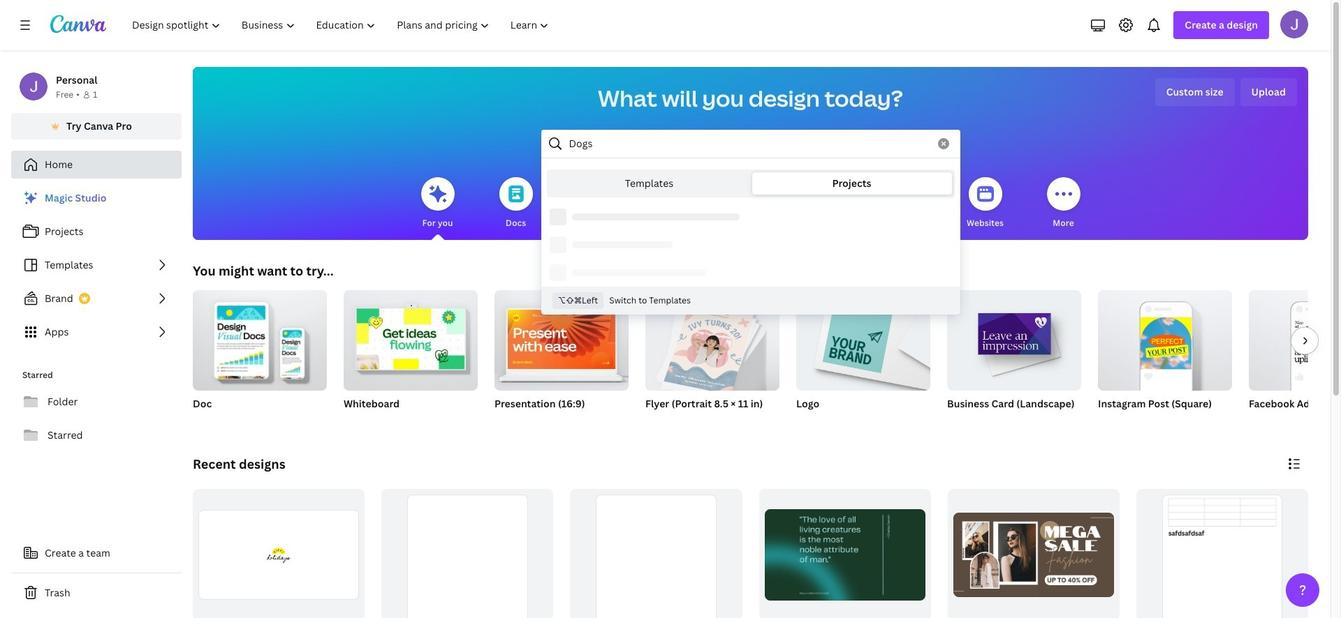 Task type: locate. For each thing, give the bounding box(es) containing it.
jacob simon image
[[1280, 10, 1308, 38]]

group
[[344, 285, 478, 429], [344, 285, 478, 391], [947, 285, 1081, 429], [947, 285, 1081, 391], [1098, 285, 1232, 429], [1098, 285, 1232, 391], [193, 291, 327, 429], [495, 291, 629, 429], [495, 291, 629, 391], [645, 291, 780, 429], [645, 291, 780, 396], [796, 291, 930, 429], [796, 291, 930, 391], [1249, 291, 1341, 429], [1249, 291, 1341, 391], [382, 490, 553, 619], [570, 490, 742, 619], [759, 490, 931, 619], [948, 490, 1120, 619], [1136, 490, 1308, 619]]

None search field
[[541, 130, 960, 315]]

list
[[11, 184, 182, 346]]

top level navigation element
[[123, 11, 561, 39]]



Task type: vqa. For each thing, say whether or not it's contained in the screenshot.
OWNER "button"
no



Task type: describe. For each thing, give the bounding box(es) containing it.
Search search field
[[569, 131, 929, 157]]



